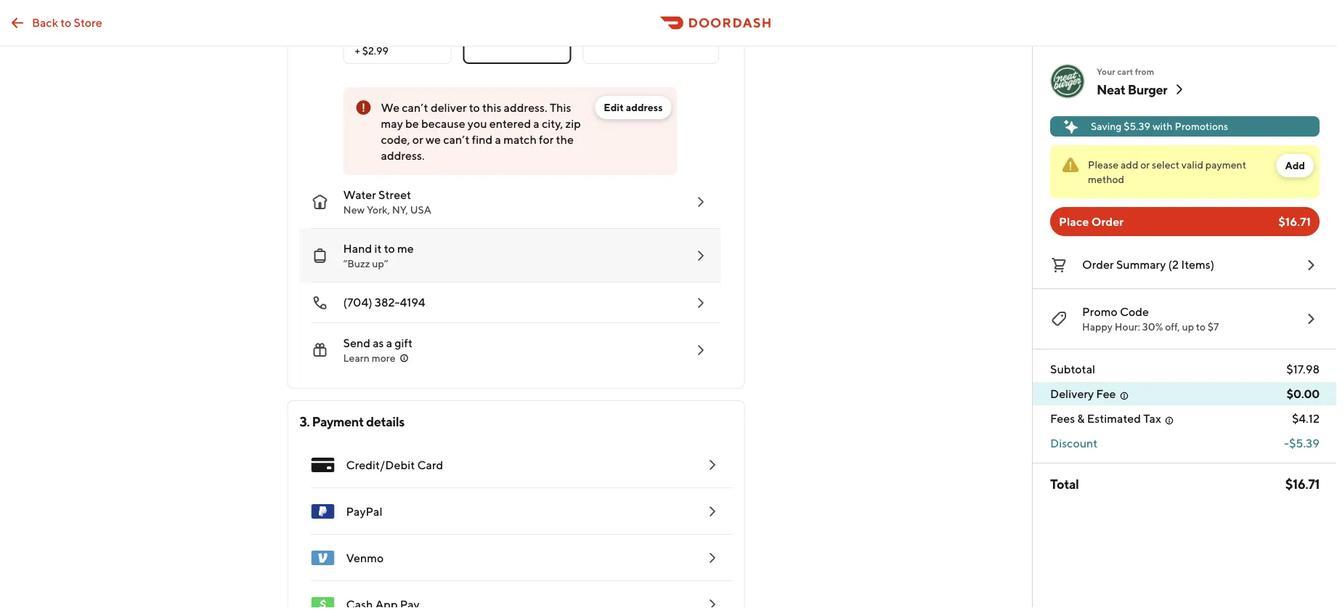Task type: locate. For each thing, give the bounding box(es) containing it.
a
[[632, 13, 638, 25], [534, 117, 540, 130], [495, 133, 501, 146], [386, 336, 392, 350]]

happy
[[1083, 321, 1113, 333]]

to
[[61, 15, 72, 29], [469, 101, 480, 114], [384, 242, 395, 255], [1197, 321, 1206, 333]]

tax
[[1144, 412, 1162, 425]]

a left city,
[[534, 117, 540, 130]]

$7
[[1208, 321, 1220, 333]]

menu containing credit/debit card
[[300, 442, 733, 608]]

this
[[550, 101, 571, 114]]

to left $7
[[1197, 321, 1206, 333]]

choose
[[595, 13, 630, 25]]

add
[[1286, 159, 1306, 171]]

subtotal
[[1051, 362, 1096, 376]]

$16.71 down add button
[[1279, 215, 1312, 229]]

to right back
[[61, 15, 72, 29]]

order
[[1092, 215, 1124, 229], [1083, 258, 1114, 271]]

$5.39 left with
[[1124, 120, 1151, 132]]

"buzz
[[343, 258, 370, 270]]

$4.12
[[1293, 412, 1320, 425]]

send as a gift
[[343, 336, 413, 350]]

it
[[374, 242, 382, 255]]

$5.39 down $4.12
[[1290, 436, 1320, 450]]

2 add new payment method image from the top
[[704, 596, 721, 608]]

address. up entered
[[504, 101, 548, 114]]

with
[[1153, 120, 1173, 132]]

0 horizontal spatial or
[[413, 133, 423, 146]]

1 vertical spatial can't
[[443, 133, 470, 146]]

or
[[413, 133, 423, 146], [1141, 159, 1150, 171]]

or inside we can't deliver to this address. this may be because you entered a city, zip code, or we can't find a match for the address.
[[413, 133, 423, 146]]

option group
[[343, 0, 721, 64]]

can't down because at the left top
[[443, 133, 470, 146]]

edit address button
[[595, 96, 672, 119]]

-$5.39
[[1285, 436, 1320, 450]]

code,
[[381, 133, 410, 146]]

1 horizontal spatial can't
[[443, 133, 470, 146]]

we can't deliver to this address. this may be because you entered a city, zip code, or we can't find a match for the address.
[[381, 101, 581, 162]]

up
[[1183, 321, 1195, 333]]

$5.39 inside button
[[1124, 120, 1151, 132]]

1 vertical spatial $5.39
[[1290, 436, 1320, 450]]

a left time
[[632, 13, 638, 25]]

select
[[1152, 159, 1180, 171]]

to up "you"
[[469, 101, 480, 114]]

order right place
[[1092, 215, 1124, 229]]

0 vertical spatial add new payment method image
[[704, 503, 721, 520]]

status
[[1051, 145, 1320, 198]]

-
[[1285, 436, 1290, 450]]

1 horizontal spatial or
[[1141, 159, 1150, 171]]

items)
[[1182, 258, 1215, 271]]

add new payment method image
[[704, 456, 721, 474], [704, 596, 721, 608]]

2 add new payment method image from the top
[[704, 549, 721, 567]]

can't up the be
[[402, 101, 428, 114]]

0 vertical spatial or
[[413, 133, 423, 146]]

may
[[381, 117, 403, 130]]

order summary (2 items) button
[[1051, 254, 1320, 277]]

1 horizontal spatial address.
[[504, 101, 548, 114]]

address.
[[504, 101, 548, 114], [381, 149, 425, 162]]

delivery
[[1051, 387, 1094, 401]]

$5.39
[[1124, 120, 1151, 132], [1290, 436, 1320, 450]]

0 horizontal spatial $5.39
[[1124, 120, 1151, 132]]

valid
[[1182, 159, 1204, 171]]

venmo
[[346, 551, 384, 565]]

menu
[[300, 442, 733, 608]]

can't
[[402, 101, 428, 114], [443, 133, 470, 146]]

or right add
[[1141, 159, 1150, 171]]

more
[[372, 352, 396, 364]]

0 vertical spatial add new payment method image
[[704, 456, 721, 474]]

store
[[74, 15, 102, 29]]

or left we
[[413, 133, 423, 146]]

option group containing choose a time
[[343, 0, 721, 64]]

fee
[[1097, 387, 1116, 401]]

$16.71 down -$5.39
[[1286, 476, 1320, 492]]

add new payment method image for paypal
[[704, 503, 721, 520]]

to inside hand it to me "buzz up"
[[384, 242, 395, 255]]

because
[[421, 117, 466, 130]]

a inside option
[[632, 13, 638, 25]]

your cart from
[[1097, 66, 1155, 76]]

water
[[343, 188, 376, 202]]

code
[[1120, 305, 1150, 319]]

1 add new payment method image from the top
[[704, 503, 721, 520]]

promo
[[1083, 305, 1118, 319]]

add new payment method image
[[704, 503, 721, 520], [704, 549, 721, 567]]

1 vertical spatial or
[[1141, 159, 1150, 171]]

deliver
[[431, 101, 467, 114]]

promotions
[[1175, 120, 1229, 132]]

please
[[1088, 159, 1119, 171]]

order left summary
[[1083, 258, 1114, 271]]

1 vertical spatial order
[[1083, 258, 1114, 271]]

4194
[[400, 295, 425, 309]]

0 horizontal spatial can't
[[402, 101, 428, 114]]

1 vertical spatial add new payment method image
[[704, 596, 721, 608]]

0 vertical spatial $5.39
[[1124, 120, 1151, 132]]

$2.99
[[362, 45, 389, 57]]

1 vertical spatial add new payment method image
[[704, 549, 721, 567]]

or inside please add or select valid payment method
[[1141, 159, 1150, 171]]

for
[[539, 133, 554, 146]]

saving $5.39 with promotions button
[[1051, 116, 1320, 137]]

details
[[366, 413, 405, 429]]

address
[[626, 101, 663, 113]]

+ $2.99
[[355, 45, 389, 57]]

address. down code,
[[381, 149, 425, 162]]

(704)
[[343, 295, 372, 309]]

water street new york,  ny,  usa
[[343, 188, 432, 216]]

edit address
[[604, 101, 663, 113]]

None radio
[[463, 0, 571, 64]]

1 vertical spatial address.
[[381, 149, 425, 162]]

0 vertical spatial order
[[1092, 215, 1124, 229]]

0 vertical spatial address.
[[504, 101, 548, 114]]

$16.71
[[1279, 215, 1312, 229], [1286, 476, 1320, 492]]

to inside promo code happy hour: 30% off, up to $7
[[1197, 321, 1206, 333]]

to right the "it"
[[384, 242, 395, 255]]

add new payment method button
[[300, 581, 733, 608]]

credit/debit card
[[346, 458, 443, 472]]

1 horizontal spatial $5.39
[[1290, 436, 1320, 450]]

(2
[[1169, 258, 1179, 271]]



Task type: vqa. For each thing, say whether or not it's contained in the screenshot.
$5.39 corresponding to Saving
yes



Task type: describe. For each thing, give the bounding box(es) containing it.
learn more
[[343, 352, 396, 364]]

0 horizontal spatial address.
[[381, 149, 425, 162]]

add button
[[1277, 154, 1314, 177]]

$17.98
[[1287, 362, 1320, 376]]

match
[[504, 133, 537, 146]]

saving $5.39 with promotions
[[1091, 120, 1229, 132]]

show menu image
[[311, 453, 335, 477]]

time
[[640, 13, 661, 25]]

be
[[405, 117, 419, 130]]

new
[[343, 204, 365, 216]]

a right as
[[386, 336, 392, 350]]

add new payment method image inside button
[[704, 596, 721, 608]]

place
[[1059, 215, 1089, 229]]

we
[[426, 133, 441, 146]]

usa
[[410, 204, 432, 216]]

3. payment
[[300, 413, 364, 429]]

learn
[[343, 352, 370, 364]]

&
[[1078, 412, 1085, 425]]

ny,
[[392, 204, 408, 216]]

add
[[1121, 159, 1139, 171]]

learn more button
[[343, 351, 410, 365]]

your
[[1097, 66, 1116, 76]]

back
[[32, 15, 58, 29]]

off,
[[1166, 321, 1181, 333]]

order inside button
[[1083, 258, 1114, 271]]

1 add new payment method image from the top
[[704, 456, 721, 474]]

fees
[[1051, 412, 1075, 425]]

order summary (2 items)
[[1083, 258, 1215, 271]]

fees & estimated
[[1051, 412, 1141, 425]]

me
[[397, 242, 414, 255]]

place order
[[1059, 215, 1124, 229]]

$0.00
[[1287, 387, 1320, 401]]

summary
[[1117, 258, 1166, 271]]

(704) 382-4194 button
[[300, 283, 721, 323]]

saving
[[1091, 120, 1122, 132]]

add new payment method image for venmo
[[704, 549, 721, 567]]

status containing please add or select valid payment method
[[1051, 145, 1320, 198]]

zip
[[566, 117, 581, 130]]

0 vertical spatial $16.71
[[1279, 215, 1312, 229]]

york,
[[367, 204, 390, 216]]

choose a time
[[595, 13, 661, 25]]

discount
[[1051, 436, 1098, 450]]

$5.39 for -
[[1290, 436, 1320, 450]]

this
[[482, 101, 502, 114]]

hand it to me "buzz up"
[[343, 242, 414, 270]]

Choose a time radio
[[583, 0, 719, 64]]

total
[[1051, 476, 1079, 492]]

(704) 382-4194
[[343, 295, 425, 309]]

neat burger button
[[1097, 81, 1188, 98]]

1 vertical spatial $16.71
[[1286, 476, 1320, 492]]

we
[[381, 101, 400, 114]]

cart
[[1118, 66, 1134, 76]]

hand
[[343, 242, 372, 255]]

neat
[[1097, 81, 1126, 97]]

street
[[379, 188, 411, 202]]

entered
[[490, 117, 531, 130]]

estimated
[[1088, 412, 1141, 425]]

you
[[468, 117, 487, 130]]

3. payment details
[[300, 413, 405, 429]]

$5.39 for saving
[[1124, 120, 1151, 132]]

+ $2.99 radio
[[343, 0, 452, 64]]

payment
[[1206, 159, 1247, 171]]

+
[[355, 45, 360, 57]]

find
[[472, 133, 493, 146]]

382-
[[375, 295, 400, 309]]

edit
[[604, 101, 624, 113]]

to inside we can't deliver to this address. this may be because you entered a city, zip code, or we can't find a match for the address.
[[469, 101, 480, 114]]

credit/debit
[[346, 458, 415, 472]]

gift
[[395, 336, 413, 350]]

back to store
[[32, 15, 102, 29]]

we can't deliver to this address. this may be because you entered a city, zip code, or we can't find a match for the address. status
[[343, 87, 678, 175]]

0 vertical spatial can't
[[402, 101, 428, 114]]

as
[[373, 336, 384, 350]]

back to store button
[[0, 8, 111, 37]]

card
[[417, 458, 443, 472]]

please add or select valid payment method
[[1088, 159, 1247, 185]]

promo code happy hour: 30% off, up to $7
[[1083, 305, 1220, 333]]

method
[[1088, 173, 1125, 185]]

city,
[[542, 117, 563, 130]]

paypal
[[346, 505, 383, 518]]

up"
[[372, 258, 388, 270]]

30%
[[1143, 321, 1164, 333]]

hour:
[[1115, 321, 1141, 333]]

from
[[1135, 66, 1155, 76]]

to inside button
[[61, 15, 72, 29]]

a right find
[[495, 133, 501, 146]]



